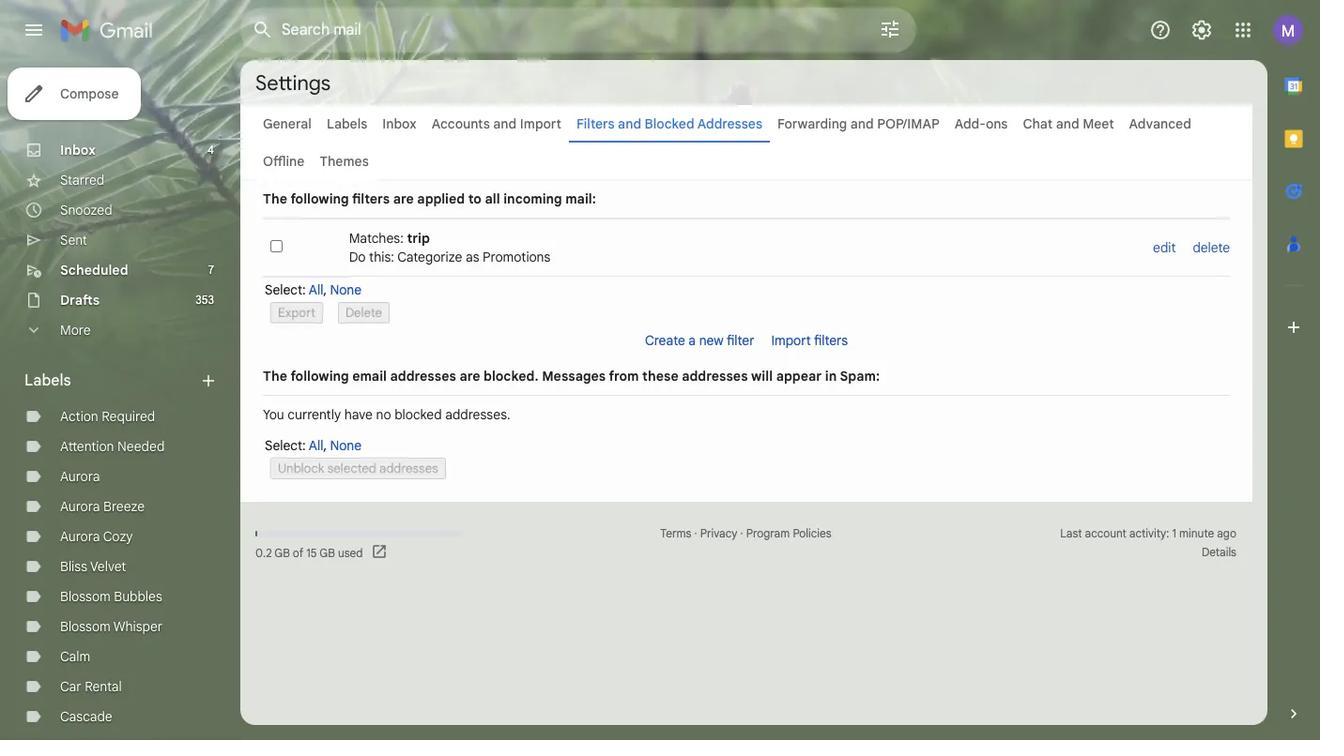 Task type: vqa. For each thing, say whether or not it's contained in the screenshot.
Search mail text field
yes



Task type: describe. For each thing, give the bounding box(es) containing it.
matches:
[[349, 230, 404, 247]]

the following filters are applied to all incoming mail:
[[263, 191, 596, 208]]

a
[[689, 332, 696, 349]]

in
[[825, 368, 837, 385]]

chat and meet link
[[1023, 115, 1114, 132]]

follow link to manage storage image
[[370, 544, 389, 562]]

meet
[[1083, 115, 1114, 132]]

email
[[352, 368, 387, 385]]

addresses up blocked
[[390, 368, 456, 385]]

cascade
[[60, 709, 112, 726]]

select: for select: all , none unblock selected addresses
[[265, 437, 306, 454]]

1 gb from the left
[[274, 546, 290, 560]]

starred
[[60, 172, 104, 189]]

blossom for blossom whisper
[[60, 619, 111, 636]]

add-
[[955, 115, 986, 132]]

search mail image
[[246, 13, 280, 47]]

terms · privacy · program policies
[[660, 527, 832, 541]]

scheduled
[[60, 262, 128, 279]]

select: all , none
[[265, 281, 362, 298]]

you
[[263, 406, 284, 423]]

action required
[[60, 408, 155, 425]]

addresses.
[[445, 406, 510, 423]]

1 horizontal spatial inbox
[[382, 115, 417, 132]]

bliss velvet link
[[60, 559, 126, 576]]

drafts
[[60, 292, 100, 309]]

addresses inside the select: all , none unblock selected addresses
[[379, 461, 438, 477]]

from
[[609, 368, 639, 385]]

the for the following filters are applied to all incoming mail:
[[263, 191, 287, 208]]

0 vertical spatial filters
[[352, 191, 390, 208]]

compose
[[60, 85, 119, 102]]

terms
[[660, 527, 691, 541]]

whisper
[[113, 619, 163, 636]]

cascade link
[[60, 709, 112, 726]]

privacy
[[700, 527, 738, 541]]

add-ons
[[955, 115, 1008, 132]]

privacy link
[[700, 527, 738, 541]]

1 all link from the top
[[309, 281, 323, 298]]

filters and blocked addresses
[[577, 115, 763, 132]]

settings
[[255, 70, 331, 95]]

categorize
[[397, 249, 462, 266]]

main menu image
[[23, 19, 45, 41]]

aurora cozy
[[60, 529, 133, 546]]

bliss velvet
[[60, 559, 126, 576]]

last
[[1060, 527, 1082, 541]]

of
[[293, 546, 303, 560]]

labels for labels link
[[327, 115, 367, 132]]

pop/imap
[[877, 115, 940, 132]]

car rental link
[[60, 679, 122, 696]]

7
[[208, 263, 214, 277]]

offline
[[263, 153, 305, 170]]

aurora breeze link
[[60, 499, 145, 516]]

add-ons link
[[955, 115, 1008, 132]]

currently
[[288, 406, 341, 423]]

forwarding and pop/imap link
[[778, 115, 940, 132]]

delete
[[1193, 239, 1230, 256]]

forwarding
[[778, 115, 847, 132]]

addresses down new
[[682, 368, 748, 385]]

mail:
[[565, 191, 596, 208]]

footer containing terms
[[240, 525, 1253, 562]]

none for select: all , none unblock selected addresses
[[330, 437, 362, 454]]

labels for the labels heading
[[24, 372, 71, 391]]

0.2
[[255, 546, 272, 560]]

general link
[[263, 115, 312, 132]]

create
[[645, 332, 685, 349]]

ago
[[1217, 527, 1237, 541]]

select: for select: all , none
[[265, 281, 306, 298]]

, for select: all , none unblock selected addresses
[[323, 437, 327, 454]]

terms link
[[660, 527, 691, 541]]

trip
[[407, 230, 430, 247]]

edit link
[[1153, 239, 1176, 256]]

themes link
[[320, 153, 369, 170]]

bubbles
[[114, 589, 162, 606]]

advanced
[[1129, 115, 1192, 132]]

bliss
[[60, 559, 87, 576]]

labels navigation
[[0, 60, 240, 741]]

promotions
[[483, 249, 551, 266]]

filter
[[727, 332, 754, 349]]

blossom whisper
[[60, 619, 163, 636]]

accounts
[[432, 115, 490, 132]]

list item containing matches:
[[263, 219, 1230, 277]]

general
[[263, 115, 312, 132]]

none for select: all , none
[[330, 281, 362, 298]]

advanced link
[[1129, 115, 1192, 132]]

aurora for "aurora" link
[[60, 469, 100, 485]]

details link
[[1202, 546, 1237, 560]]

attention
[[60, 439, 114, 455]]

and for forwarding
[[851, 115, 874, 132]]

unblock
[[278, 461, 324, 477]]

select: all , none unblock selected addresses
[[265, 437, 438, 477]]

all for select: all , none unblock selected addresses
[[309, 437, 323, 454]]

and for accounts
[[493, 115, 517, 132]]

selected
[[327, 461, 376, 477]]

these
[[642, 368, 679, 385]]

activity:
[[1129, 527, 1169, 541]]

messages
[[542, 368, 606, 385]]

ons
[[986, 115, 1008, 132]]

delete
[[346, 305, 382, 321]]

none checkbox inside list item
[[270, 240, 283, 252]]

2 · from the left
[[740, 527, 743, 541]]

export
[[278, 305, 316, 321]]

cozy
[[103, 529, 133, 546]]

applied
[[417, 191, 465, 208]]

minute
[[1179, 527, 1214, 541]]

blossom whisper link
[[60, 619, 163, 636]]

aurora breeze
[[60, 499, 145, 516]]

blossom bubbles
[[60, 589, 162, 606]]



Task type: locate. For each thing, give the bounding box(es) containing it.
2 and from the left
[[618, 115, 641, 132]]

blossom for blossom bubbles
[[60, 589, 111, 606]]

offline link
[[263, 153, 305, 170]]

blocked
[[395, 406, 442, 423]]

used
[[338, 546, 363, 560]]

2 select: from the top
[[265, 437, 306, 454]]

scheduled link
[[60, 262, 128, 279]]

1 vertical spatial all link
[[309, 437, 323, 454]]

filters up in
[[814, 332, 848, 349]]

are left applied
[[393, 191, 414, 208]]

labels up action
[[24, 372, 71, 391]]

car
[[60, 679, 81, 696]]

None search field
[[240, 8, 916, 53]]

the down 'offline' link
[[263, 191, 287, 208]]

1 vertical spatial none
[[330, 437, 362, 454]]

settings image
[[1191, 19, 1213, 41]]

1 vertical spatial following
[[291, 368, 349, 385]]

inbox inside labels navigation
[[60, 142, 96, 159]]

following for filters
[[291, 191, 349, 208]]

1 vertical spatial all
[[309, 437, 323, 454]]

aurora for aurora cozy
[[60, 529, 100, 546]]

and right the chat
[[1056, 115, 1079, 132]]

Search mail text field
[[282, 21, 826, 39]]

3 aurora from the top
[[60, 529, 100, 546]]

labels heading
[[24, 372, 199, 391]]

drafts link
[[60, 292, 100, 309]]

velvet
[[90, 559, 126, 576]]

needed
[[117, 439, 165, 455]]

0 vertical spatial all
[[309, 281, 323, 298]]

gb
[[274, 546, 290, 560], [320, 546, 335, 560]]

create a new filter
[[645, 332, 754, 349]]

select: up the export
[[265, 281, 306, 298]]

0 vertical spatial blossom
[[60, 589, 111, 606]]

compose button
[[8, 68, 141, 120]]

labels link
[[327, 115, 367, 132]]

the
[[263, 191, 287, 208], [263, 368, 287, 385]]

1 vertical spatial labels
[[24, 372, 71, 391]]

, inside the select: all , none unblock selected addresses
[[323, 437, 327, 454]]

353
[[196, 293, 214, 307]]

have
[[344, 406, 373, 423]]

0 horizontal spatial gb
[[274, 546, 290, 560]]

,
[[323, 281, 327, 298], [323, 437, 327, 454]]

0 horizontal spatial are
[[393, 191, 414, 208]]

gmail image
[[60, 11, 162, 49]]

action
[[60, 408, 98, 425]]

and for filters
[[618, 115, 641, 132]]

aurora for aurora breeze
[[60, 499, 100, 516]]

filters
[[577, 115, 615, 132]]

do
[[349, 249, 366, 266]]

following for email
[[291, 368, 349, 385]]

2 all from the top
[[309, 437, 323, 454]]

import filters
[[771, 332, 848, 349]]

delete link
[[1193, 239, 1230, 256]]

1 none from the top
[[330, 281, 362, 298]]

import left filters
[[520, 115, 562, 132]]

labels up themes link
[[327, 115, 367, 132]]

none up delete button
[[330, 281, 362, 298]]

aurora
[[60, 469, 100, 485], [60, 499, 100, 516], [60, 529, 100, 546]]

the up you
[[263, 368, 287, 385]]

list item
[[263, 219, 1230, 277]]

1 vertical spatial filters
[[814, 332, 848, 349]]

select: inside the select: all , none unblock selected addresses
[[265, 437, 306, 454]]

4 and from the left
[[1056, 115, 1079, 132]]

0 vertical spatial select:
[[265, 281, 306, 298]]

0 vertical spatial labels
[[327, 115, 367, 132]]

following down themes link
[[291, 191, 349, 208]]

import up appear at the right
[[771, 332, 811, 349]]

None checkbox
[[270, 240, 283, 252]]

1 horizontal spatial are
[[460, 368, 480, 385]]

1 vertical spatial import
[[771, 332, 811, 349]]

breeze
[[103, 499, 145, 516]]

1 horizontal spatial ·
[[740, 527, 743, 541]]

0 horizontal spatial labels
[[24, 372, 71, 391]]

calm
[[60, 649, 90, 666]]

all link up the export
[[309, 281, 323, 298]]

all link up unblock
[[309, 437, 323, 454]]

1 and from the left
[[493, 115, 517, 132]]

2 aurora from the top
[[60, 499, 100, 516]]

1 , from the top
[[323, 281, 327, 298]]

1 horizontal spatial labels
[[327, 115, 367, 132]]

all
[[485, 191, 500, 208]]

program
[[746, 527, 790, 541]]

blossom up the calm
[[60, 619, 111, 636]]

inbox right labels link
[[382, 115, 417, 132]]

0 horizontal spatial import
[[520, 115, 562, 132]]

1 following from the top
[[291, 191, 349, 208]]

2 all link from the top
[[309, 437, 323, 454]]

0 vertical spatial the
[[263, 191, 287, 208]]

all
[[309, 281, 323, 298], [309, 437, 323, 454]]

2 following from the top
[[291, 368, 349, 385]]

0 vertical spatial inbox link
[[382, 115, 417, 132]]

inbox link
[[382, 115, 417, 132], [60, 142, 96, 159]]

matches: trip do this: categorize as promotions
[[349, 230, 551, 266]]

1 vertical spatial none link
[[330, 437, 362, 454]]

no
[[376, 406, 391, 423]]

and right filters
[[618, 115, 641, 132]]

2 none link from the top
[[330, 437, 362, 454]]

accounts and import link
[[432, 115, 562, 132]]

new
[[699, 332, 724, 349]]

· right privacy
[[740, 527, 743, 541]]

attention needed
[[60, 439, 165, 455]]

are up addresses.
[[460, 368, 480, 385]]

none inside the select: all , none unblock selected addresses
[[330, 437, 362, 454]]

select:
[[265, 281, 306, 298], [265, 437, 306, 454]]

advanced search options image
[[871, 10, 909, 48]]

1 · from the left
[[694, 527, 697, 541]]

will
[[751, 368, 773, 385]]

select: up unblock
[[265, 437, 306, 454]]

blocked.
[[484, 368, 539, 385]]

inbox up starred
[[60, 142, 96, 159]]

0 vertical spatial all link
[[309, 281, 323, 298]]

export button
[[270, 302, 323, 323]]

0 vertical spatial import
[[520, 115, 562, 132]]

1 vertical spatial blossom
[[60, 619, 111, 636]]

1 horizontal spatial gb
[[320, 546, 335, 560]]

unblock selected addresses button
[[270, 458, 446, 479]]

0 vertical spatial none
[[330, 281, 362, 298]]

1 blossom from the top
[[60, 589, 111, 606]]

snoozed
[[60, 202, 112, 219]]

labels
[[327, 115, 367, 132], [24, 372, 71, 391]]

1 aurora from the top
[[60, 469, 100, 485]]

1 horizontal spatial inbox link
[[382, 115, 417, 132]]

blossom down bliss velvet
[[60, 589, 111, 606]]

rental
[[85, 679, 122, 696]]

gb right 15
[[320, 546, 335, 560]]

2 blossom from the top
[[60, 619, 111, 636]]

import filters link
[[771, 332, 848, 349]]

aurora up "bliss"
[[60, 529, 100, 546]]

1 horizontal spatial import
[[771, 332, 811, 349]]

attention needed link
[[60, 439, 165, 455]]

none up selected
[[330, 437, 362, 454]]

spam:
[[840, 368, 880, 385]]

1 vertical spatial ,
[[323, 437, 327, 454]]

more
[[60, 322, 91, 339]]

more button
[[0, 316, 225, 346]]

2 none from the top
[[330, 437, 362, 454]]

none link up selected
[[330, 437, 362, 454]]

incoming
[[503, 191, 562, 208]]

account
[[1085, 527, 1127, 541]]

aurora down "attention"
[[60, 469, 100, 485]]

all up the export
[[309, 281, 323, 298]]

filters up matches: on the top
[[352, 191, 390, 208]]

filters
[[352, 191, 390, 208], [814, 332, 848, 349]]

15
[[306, 546, 317, 560]]

0 horizontal spatial inbox link
[[60, 142, 96, 159]]

addresses
[[390, 368, 456, 385], [682, 368, 748, 385], [379, 461, 438, 477]]

tab list
[[1268, 60, 1320, 673]]

2 gb from the left
[[320, 546, 335, 560]]

footer
[[240, 525, 1253, 562]]

3 and from the left
[[851, 115, 874, 132]]

aurora cozy link
[[60, 529, 133, 546]]

0 vertical spatial aurora
[[60, 469, 100, 485]]

themes
[[320, 153, 369, 170]]

aurora link
[[60, 469, 100, 485]]

1 select: from the top
[[265, 281, 306, 298]]

aurora down "aurora" link
[[60, 499, 100, 516]]

and right the accounts
[[493, 115, 517, 132]]

· right terms
[[694, 527, 697, 541]]

accounts and import
[[432, 115, 562, 132]]

0 vertical spatial are
[[393, 191, 414, 208]]

1 none link from the top
[[330, 281, 362, 298]]

chat and meet
[[1023, 115, 1114, 132]]

1 all from the top
[[309, 281, 323, 298]]

inbox link right labels link
[[382, 115, 417, 132]]

blocked
[[645, 115, 695, 132]]

0 vertical spatial following
[[291, 191, 349, 208]]

blossom
[[60, 589, 111, 606], [60, 619, 111, 636]]

1 vertical spatial aurora
[[60, 499, 100, 516]]

as
[[466, 249, 479, 266]]

0 vertical spatial ,
[[323, 281, 327, 298]]

1 vertical spatial inbox link
[[60, 142, 96, 159]]

addresses down blocked
[[379, 461, 438, 477]]

, for select: all , none
[[323, 281, 327, 298]]

0 horizontal spatial ·
[[694, 527, 697, 541]]

1 the from the top
[[263, 191, 287, 208]]

inbox link up starred
[[60, 142, 96, 159]]

1 vertical spatial the
[[263, 368, 287, 385]]

sent link
[[60, 232, 87, 249]]

0 horizontal spatial inbox
[[60, 142, 96, 159]]

none link for second all link from the bottom
[[330, 281, 362, 298]]

1 vertical spatial select:
[[265, 437, 306, 454]]

1 vertical spatial inbox
[[60, 142, 96, 159]]

0 vertical spatial none link
[[330, 281, 362, 298]]

all up unblock
[[309, 437, 323, 454]]

all inside the select: all , none unblock selected addresses
[[309, 437, 323, 454]]

snoozed link
[[60, 202, 112, 219]]

car rental
[[60, 679, 122, 696]]

action required link
[[60, 408, 155, 425]]

none link up delete button
[[330, 281, 362, 298]]

1 vertical spatial are
[[460, 368, 480, 385]]

labels inside navigation
[[24, 372, 71, 391]]

support image
[[1149, 19, 1172, 41]]

none link for first all link from the bottom
[[330, 437, 362, 454]]

following up currently
[[291, 368, 349, 385]]

1 horizontal spatial filters
[[814, 332, 848, 349]]

program policies link
[[746, 527, 832, 541]]

2 , from the top
[[323, 437, 327, 454]]

and
[[493, 115, 517, 132], [618, 115, 641, 132], [851, 115, 874, 132], [1056, 115, 1079, 132]]

the for the following email addresses are blocked. messages from these addresses will appear in spam:
[[263, 368, 287, 385]]

2 vertical spatial aurora
[[60, 529, 100, 546]]

and for chat
[[1056, 115, 1079, 132]]

gb left of
[[274, 546, 290, 560]]

0 vertical spatial inbox
[[382, 115, 417, 132]]

0 horizontal spatial filters
[[352, 191, 390, 208]]

2 the from the top
[[263, 368, 287, 385]]

all for select: all , none
[[309, 281, 323, 298]]

none link
[[330, 281, 362, 298], [330, 437, 362, 454]]

delete button
[[338, 302, 390, 323]]

and left pop/imap
[[851, 115, 874, 132]]



